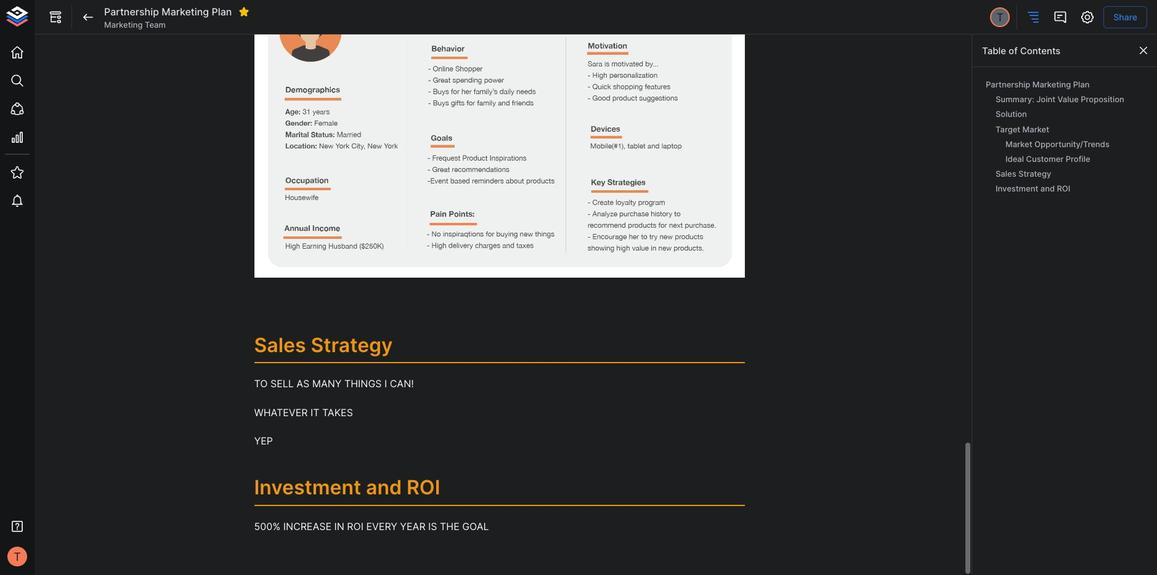 Task type: vqa. For each thing, say whether or not it's contained in the screenshot.
Marketing to the left
yes



Task type: locate. For each thing, give the bounding box(es) containing it.
plan
[[212, 5, 232, 18], [1074, 80, 1090, 89]]

market opportunity/trends link
[[1003, 137, 1141, 152]]

1 horizontal spatial plan
[[1074, 80, 1090, 89]]

0 vertical spatial plan
[[212, 5, 232, 18]]

0 horizontal spatial marketing
[[104, 20, 143, 30]]

0 horizontal spatial t
[[14, 551, 21, 564]]

1 vertical spatial strategy
[[311, 334, 393, 358]]

plan left the remove favorite "icon"
[[212, 5, 232, 18]]

customer
[[1027, 154, 1064, 164]]

1 vertical spatial sales
[[254, 334, 306, 358]]

and up "every"
[[366, 476, 402, 500]]

0 vertical spatial t
[[997, 10, 1005, 24]]

t
[[997, 10, 1005, 24], [14, 551, 21, 564]]

marketing up team
[[162, 5, 209, 18]]

sales up sell at the bottom left
[[254, 334, 306, 358]]

marketing up joint
[[1033, 80, 1072, 89]]

0 vertical spatial and
[[1041, 184, 1056, 194]]

1 horizontal spatial sales
[[996, 169, 1017, 179]]

1 horizontal spatial t button
[[989, 6, 1013, 29]]

roi right in
[[347, 521, 364, 533]]

investment and roi
[[254, 476, 441, 500]]

sell
[[271, 378, 294, 390]]

partnership for partnership marketing plan summary: joint value proposition solution target market market opportunity/trends ideal customer profile sales strategy investment and roi
[[987, 80, 1031, 89]]

whatever it takes
[[254, 407, 353, 419]]

summary: joint value proposition link
[[993, 92, 1141, 107]]

market
[[1023, 124, 1050, 134], [1006, 139, 1033, 149]]

and
[[1041, 184, 1056, 194], [366, 476, 402, 500]]

roi up is
[[407, 476, 441, 500]]

1 vertical spatial marketing
[[104, 20, 143, 30]]

table
[[983, 45, 1007, 56]]

market up ideal
[[1006, 139, 1033, 149]]

comments image
[[1054, 10, 1069, 25]]

1 horizontal spatial roi
[[407, 476, 441, 500]]

2 vertical spatial marketing
[[1033, 80, 1072, 89]]

ideal
[[1006, 154, 1025, 164]]

0 horizontal spatial strategy
[[311, 334, 393, 358]]

whatever
[[254, 407, 308, 419]]

investment up increase
[[254, 476, 361, 500]]

2 vertical spatial roi
[[347, 521, 364, 533]]

0 vertical spatial investment
[[996, 184, 1039, 194]]

marketing for partnership marketing plan summary: joint value proposition solution target market market opportunity/trends ideal customer profile sales strategy investment and roi
[[1033, 80, 1072, 89]]

table of contents image
[[1027, 10, 1042, 25]]

plan inside partnership marketing plan summary: joint value proposition solution target market market opportunity/trends ideal customer profile sales strategy investment and roi
[[1074, 80, 1090, 89]]

marketing inside partnership marketing plan summary: joint value proposition solution target market market opportunity/trends ideal customer profile sales strategy investment and roi
[[1033, 80, 1072, 89]]

1 vertical spatial investment
[[254, 476, 361, 500]]

1 vertical spatial roi
[[407, 476, 441, 500]]

sales
[[996, 169, 1017, 179], [254, 334, 306, 358]]

partnership inside partnership marketing plan summary: joint value proposition solution target market market opportunity/trends ideal customer profile sales strategy investment and roi
[[987, 80, 1031, 89]]

of
[[1009, 45, 1018, 56]]

strategy inside partnership marketing plan summary: joint value proposition solution target market market opportunity/trends ideal customer profile sales strategy investment and roi
[[1019, 169, 1052, 179]]

solution link
[[993, 107, 1141, 122]]

roi
[[1058, 184, 1071, 194], [407, 476, 441, 500], [347, 521, 364, 533]]

1 vertical spatial market
[[1006, 139, 1033, 149]]

1 horizontal spatial partnership
[[987, 80, 1031, 89]]

joint
[[1037, 94, 1056, 104]]

0 vertical spatial sales
[[996, 169, 1017, 179]]

strategy up things
[[311, 334, 393, 358]]

every
[[367, 521, 398, 533]]

1 vertical spatial plan
[[1074, 80, 1090, 89]]

increase
[[283, 521, 332, 533]]

1 horizontal spatial investment
[[996, 184, 1039, 194]]

plan for partnership marketing plan
[[212, 5, 232, 18]]

0 horizontal spatial t button
[[4, 544, 31, 571]]

2 horizontal spatial roi
[[1058, 184, 1071, 194]]

and down sales strategy link
[[1041, 184, 1056, 194]]

strategy
[[1019, 169, 1052, 179], [311, 334, 393, 358]]

strategy down customer
[[1019, 169, 1052, 179]]

partnership marketing plan summary: joint value proposition solution target market market opportunity/trends ideal customer profile sales strategy investment and roi
[[987, 80, 1125, 194]]

0 vertical spatial strategy
[[1019, 169, 1052, 179]]

0 horizontal spatial sales
[[254, 334, 306, 358]]

market right target
[[1023, 124, 1050, 134]]

partnership
[[104, 5, 159, 18], [987, 80, 1031, 89]]

roi inside partnership marketing plan summary: joint value proposition solution target market market opportunity/trends ideal customer profile sales strategy investment and roi
[[1058, 184, 1071, 194]]

1 vertical spatial partnership
[[987, 80, 1031, 89]]

0 vertical spatial partnership
[[104, 5, 159, 18]]

t button
[[989, 6, 1013, 29], [4, 544, 31, 571]]

0 vertical spatial market
[[1023, 124, 1050, 134]]

0 horizontal spatial plan
[[212, 5, 232, 18]]

500% increase in roi every year is the goal
[[254, 521, 489, 533]]

partnership up marketing team
[[104, 5, 159, 18]]

roi down sales strategy link
[[1058, 184, 1071, 194]]

1 horizontal spatial and
[[1041, 184, 1056, 194]]

settings image
[[1081, 10, 1096, 25]]

1 vertical spatial t button
[[4, 544, 31, 571]]

partnership marketing plan link
[[983, 77, 1141, 92]]

investment and roi link
[[993, 181, 1141, 196]]

0 vertical spatial marketing
[[162, 5, 209, 18]]

marketing left team
[[104, 20, 143, 30]]

plan for partnership marketing plan summary: joint value proposition solution target market market opportunity/trends ideal customer profile sales strategy investment and roi
[[1074, 80, 1090, 89]]

in
[[335, 521, 345, 533]]

share button
[[1104, 6, 1148, 29]]

1 horizontal spatial marketing
[[162, 5, 209, 18]]

to
[[254, 378, 268, 390]]

2 horizontal spatial marketing
[[1033, 80, 1072, 89]]

sales down ideal
[[996, 169, 1017, 179]]

many
[[312, 378, 342, 390]]

team
[[145, 20, 166, 30]]

sales strategy
[[254, 334, 393, 358]]

as
[[297, 378, 310, 390]]

marketing
[[162, 5, 209, 18], [104, 20, 143, 30], [1033, 80, 1072, 89]]

0 horizontal spatial partnership
[[104, 5, 159, 18]]

1 horizontal spatial strategy
[[1019, 169, 1052, 179]]

year
[[400, 521, 426, 533]]

investment
[[996, 184, 1039, 194], [254, 476, 361, 500]]

partnership up summary:
[[987, 80, 1031, 89]]

and inside partnership marketing plan summary: joint value proposition solution target market market opportunity/trends ideal customer profile sales strategy investment and roi
[[1041, 184, 1056, 194]]

summary:
[[996, 94, 1035, 104]]

0 horizontal spatial roi
[[347, 521, 364, 533]]

investment down ideal
[[996, 184, 1039, 194]]

plan up value
[[1074, 80, 1090, 89]]

1 vertical spatial and
[[366, 476, 402, 500]]

investment inside partnership marketing plan summary: joint value proposition solution target market market opportunity/trends ideal customer profile sales strategy investment and roi
[[996, 184, 1039, 194]]

things
[[345, 378, 382, 390]]

0 vertical spatial roi
[[1058, 184, 1071, 194]]

marketing team link
[[104, 19, 166, 30]]

1 horizontal spatial t
[[997, 10, 1005, 24]]



Task type: describe. For each thing, give the bounding box(es) containing it.
goal
[[463, 521, 489, 533]]

table of contents
[[983, 45, 1061, 56]]

remove favorite image
[[239, 6, 250, 17]]

partnership for partnership marketing plan
[[104, 5, 159, 18]]

marketing team
[[104, 20, 166, 30]]

yep
[[254, 435, 273, 448]]

target market link
[[993, 122, 1141, 137]]

proposition
[[1082, 94, 1125, 104]]

sales strategy link
[[993, 167, 1141, 181]]

value
[[1058, 94, 1080, 104]]

it
[[311, 407, 320, 419]]

ideal customer profile link
[[1003, 152, 1141, 167]]

show wiki image
[[48, 10, 63, 25]]

solution
[[996, 109, 1028, 119]]

target
[[996, 124, 1021, 134]]

partnership marketing plan
[[104, 5, 232, 18]]

can!
[[390, 378, 414, 390]]

share
[[1114, 12, 1138, 22]]

marketing for partnership marketing plan
[[162, 5, 209, 18]]

the
[[440, 521, 460, 533]]

contents
[[1021, 45, 1061, 56]]

profile
[[1067, 154, 1091, 164]]

1 vertical spatial t
[[14, 551, 21, 564]]

is
[[429, 521, 438, 533]]

go back image
[[81, 10, 96, 25]]

0 horizontal spatial and
[[366, 476, 402, 500]]

opportunity/trends
[[1035, 139, 1110, 149]]

to sell as many things i can!
[[254, 378, 414, 390]]

i
[[385, 378, 387, 390]]

0 vertical spatial t button
[[989, 6, 1013, 29]]

sales inside partnership marketing plan summary: joint value proposition solution target market market opportunity/trends ideal customer profile sales strategy investment and roi
[[996, 169, 1017, 179]]

500%
[[254, 521, 281, 533]]

0 horizontal spatial investment
[[254, 476, 361, 500]]

takes
[[322, 407, 353, 419]]



